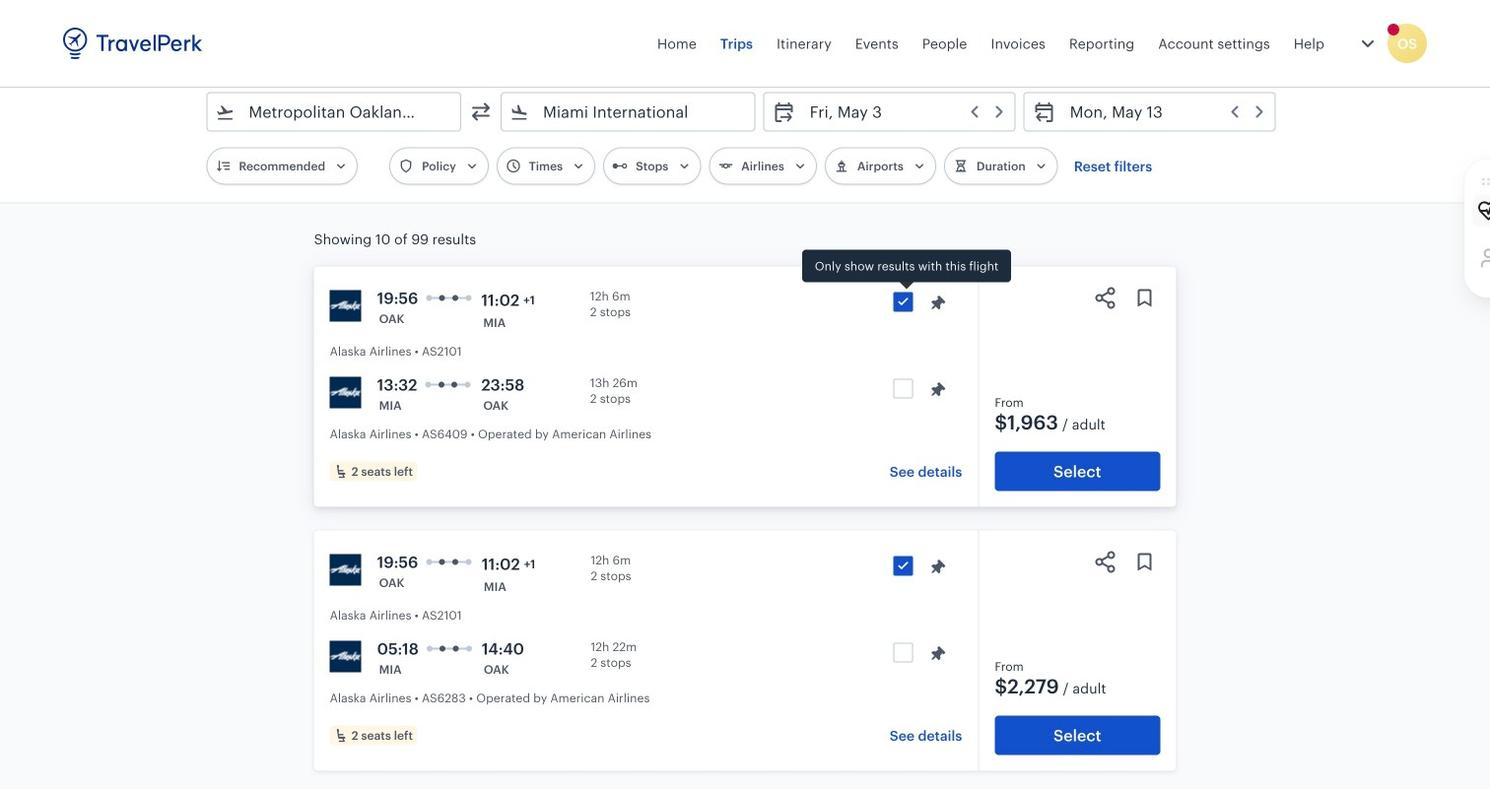 Task type: vqa. For each thing, say whether or not it's contained in the screenshot.
the Return text field
no



Task type: describe. For each thing, give the bounding box(es) containing it.
Depart field
[[796, 96, 1007, 128]]

3 alaska airlines image from the top
[[330, 554, 361, 586]]

1 alaska airlines image from the top
[[330, 290, 361, 322]]

Return field
[[1056, 96, 1267, 128]]



Task type: locate. For each thing, give the bounding box(es) containing it.
alaska airlines image
[[330, 290, 361, 322], [330, 377, 361, 409], [330, 554, 361, 586]]

To search field
[[529, 96, 729, 128]]

1 vertical spatial alaska airlines image
[[330, 377, 361, 409]]

2 alaska airlines image from the top
[[330, 377, 361, 409]]

0 vertical spatial alaska airlines image
[[330, 290, 361, 322]]

2 vertical spatial alaska airlines image
[[330, 554, 361, 586]]

alaska airlines image
[[330, 641, 361, 673]]

tooltip
[[802, 250, 1011, 292]]

From search field
[[235, 96, 435, 128]]



